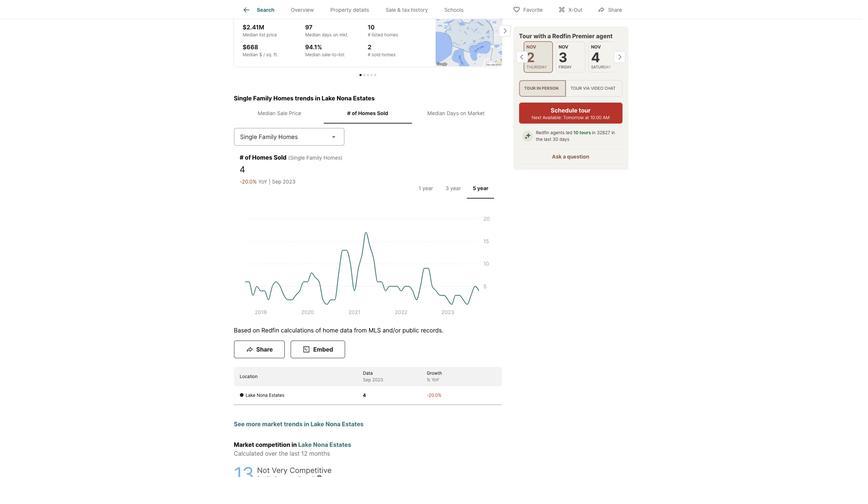 Task type: locate. For each thing, give the bounding box(es) containing it.
to-
[[332, 52, 339, 57]]

sep inside data sep 2023
[[363, 377, 371, 383]]

1 vertical spatial family
[[259, 133, 277, 141]]

year right '5' on the top of page
[[477, 185, 489, 191]]

sale
[[386, 7, 396, 13], [277, 110, 288, 116]]

0 vertical spatial market
[[468, 110, 485, 116]]

at
[[585, 115, 589, 120]]

4 inside # of homes sold (single family homes) 4
[[240, 165, 245, 175]]

median inside '94.1% median sale-to-list'
[[305, 52, 321, 57]]

4 up -20.0% yoy | sep 2023
[[240, 165, 245, 175]]

not very competitive
[[257, 466, 332, 475]]

am
[[603, 115, 610, 120]]

tour in person
[[524, 86, 559, 91]]

0 vertical spatial share
[[608, 6, 622, 13]]

last left 12
[[290, 450, 300, 458]]

median sale price tab
[[235, 104, 324, 122]]

next image
[[614, 51, 625, 63]]

single for single family homes
[[240, 133, 257, 141]]

tab list containing search
[[234, 0, 478, 19]]

1 vertical spatial on
[[460, 110, 466, 116]]

year for 1 year
[[423, 185, 433, 191]]

1 horizontal spatial yoy
[[432, 377, 440, 383]]

1 horizontal spatial share button
[[592, 2, 628, 17]]

12
[[301, 450, 308, 458]]

the
[[536, 137, 543, 142], [279, 450, 288, 458]]

1 horizontal spatial last
[[544, 137, 552, 142]]

2 vertical spatial family
[[306, 155, 322, 161]]

days
[[322, 32, 332, 37], [560, 137, 569, 142]]

sold inside 'tab'
[[377, 110, 388, 116]]

of inside 'tab'
[[352, 110, 357, 116]]

1 vertical spatial sold
[[274, 154, 287, 161]]

5 year tab
[[467, 179, 494, 197]]

0 horizontal spatial days
[[322, 32, 332, 37]]

1 horizontal spatial list
[[339, 52, 345, 57]]

homes for # of homes sold (single family homes) 4
[[252, 154, 272, 161]]

1 vertical spatial last
[[290, 450, 300, 458]]

0 vertical spatial 10
[[368, 24, 375, 31]]

family down median sale price tab
[[259, 133, 277, 141]]

2 horizontal spatial on
[[460, 110, 466, 116]]

friday
[[559, 65, 572, 70]]

sold for # of homes sold (single family homes) 4
[[274, 154, 287, 161]]

lake nona estates link
[[243, 4, 299, 13], [298, 441, 351, 449]]

1 vertical spatial sale
[[277, 110, 288, 116]]

sold
[[377, 110, 388, 116], [274, 154, 287, 161]]

lake
[[243, 5, 256, 12], [322, 95, 335, 102], [246, 393, 255, 398], [311, 421, 324, 428], [298, 441, 312, 449]]

2 nov from the left
[[559, 44, 569, 50]]

embed
[[313, 346, 333, 353]]

2 year from the left
[[450, 185, 461, 191]]

median inside tab
[[258, 110, 276, 116]]

1 nov from the left
[[527, 44, 536, 50]]

1 vertical spatial redfin
[[536, 130, 549, 135]]

nov inside nov 3 friday
[[559, 44, 569, 50]]

1 vertical spatial 20.0%
[[429, 393, 442, 398]]

1 horizontal spatial 3
[[559, 49, 567, 66]]

0 vertical spatial lake nona estates link
[[243, 4, 299, 13]]

video
[[591, 86, 603, 91]]

2023 down # of homes sold (single family homes) 4
[[283, 178, 296, 185]]

person
[[542, 86, 559, 91]]

chat
[[605, 86, 616, 91]]

1 horizontal spatial 2023
[[372, 377, 383, 383]]

1 vertical spatial market
[[234, 441, 254, 449]]

sq.
[[266, 52, 272, 57]]

median down "$668"
[[243, 52, 258, 57]]

tour left via at the top right of page
[[571, 86, 582, 91]]

0 horizontal spatial sale
[[277, 110, 288, 116]]

agent
[[596, 32, 613, 40]]

0 horizontal spatial last
[[290, 450, 300, 458]]

1 vertical spatial days
[[560, 137, 569, 142]]

1 vertical spatial list
[[339, 52, 345, 57]]

sale inside sale & tax history tab
[[386, 7, 396, 13]]

2023 inside data sep 2023
[[372, 377, 383, 383]]

0 vertical spatial of
[[352, 110, 357, 116]]

redfin
[[552, 32, 571, 40], [536, 130, 549, 135], [261, 327, 279, 334]]

share button
[[592, 2, 628, 17], [234, 341, 285, 359]]

1 year from the left
[[423, 185, 433, 191]]

competitive
[[290, 466, 332, 475]]

homes inside 'tab'
[[358, 110, 376, 116]]

days up '94.1% median sale-to-list'
[[322, 32, 332, 37]]

0 vertical spatial homes
[[384, 32, 398, 37]]

tomorrow
[[563, 115, 584, 120]]

4 down data sep 2023 at left
[[363, 393, 366, 398]]

median for 97
[[305, 32, 321, 37]]

2 horizontal spatial nov
[[591, 44, 601, 50]]

share button up agent at the right
[[592, 2, 628, 17]]

0 horizontal spatial the
[[279, 450, 288, 458]]

on inside 97 median days on mkt.
[[333, 32, 338, 37]]

lake nona estates link up $2.41m median list price
[[243, 4, 299, 13]]

sep
[[272, 178, 281, 185], [363, 377, 371, 383]]

median down the $2.41m
[[243, 32, 258, 37]]

sale left the &
[[386, 7, 396, 13]]

family
[[253, 95, 272, 102], [259, 133, 277, 141], [306, 155, 322, 161]]

slide 2 dot image
[[363, 74, 365, 76]]

1 horizontal spatial 2
[[527, 49, 535, 66]]

a
[[548, 32, 551, 40], [563, 154, 566, 160]]

year
[[423, 185, 433, 191], [450, 185, 461, 191], [477, 185, 489, 191]]

0 vertical spatial trends
[[295, 95, 314, 102]]

tab list containing 1 year
[[411, 178, 496, 199]]

3 year from the left
[[477, 185, 489, 191]]

on left mkt.
[[333, 32, 338, 37]]

1 vertical spatial yoy
[[432, 377, 440, 383]]

family inside # of homes sold (single family homes) 4
[[306, 155, 322, 161]]

0 vertical spatial -
[[240, 178, 242, 185]]

redfin up nov 3 friday
[[552, 32, 571, 40]]

ask
[[552, 154, 562, 160]]

sep right |
[[272, 178, 281, 185]]

location
[[240, 374, 258, 380]]

-20.0%
[[427, 393, 442, 398]]

2 down 10 # listed homes
[[368, 43, 371, 51]]

20.0% left |
[[242, 178, 257, 185]]

calculated
[[234, 450, 263, 458]]

median up single family homes
[[258, 110, 276, 116]]

# inside "2 # sold homes"
[[368, 52, 371, 57]]

1 horizontal spatial the
[[536, 137, 543, 142]]

1 vertical spatial tab list
[[234, 103, 502, 124]]

slide 3 dot image
[[367, 74, 369, 76]]

year for 5 year
[[477, 185, 489, 191]]

- left |
[[240, 178, 242, 185]]

1 year
[[419, 185, 433, 191]]

home
[[323, 327, 338, 334]]

3 right 1 year
[[446, 185, 449, 191]]

agents
[[551, 130, 565, 135]]

0 vertical spatial 20.0%
[[242, 178, 257, 185]]

year for 3 year
[[450, 185, 461, 191]]

redfin left calculations
[[261, 327, 279, 334]]

0 horizontal spatial year
[[423, 185, 433, 191]]

0 vertical spatial single
[[234, 95, 252, 102]]

based
[[234, 327, 251, 334]]

year left '5' on the top of page
[[450, 185, 461, 191]]

homes right sold
[[382, 52, 396, 57]]

%
[[427, 377, 430, 383]]

tax
[[402, 7, 410, 13]]

single family homes
[[240, 133, 298, 141]]

- down %
[[427, 393, 429, 398]]

the right over
[[279, 450, 288, 458]]

4
[[591, 49, 600, 66], [240, 165, 245, 175], [363, 393, 366, 398]]

trends right the 'market' at the bottom left of the page
[[284, 421, 303, 428]]

# inside # of homes sold (single family homes) 4
[[240, 154, 244, 161]]

nov down agent at the right
[[591, 44, 601, 50]]

1 horizontal spatial -
[[427, 393, 429, 398]]

share up location
[[256, 346, 273, 353]]

1 horizontal spatial on
[[333, 32, 338, 37]]

share up agent at the right
[[608, 6, 622, 13]]

homes
[[384, 32, 398, 37], [382, 52, 396, 57]]

1 horizontal spatial a
[[563, 154, 566, 160]]

nov inside nov 4 saturday
[[591, 44, 601, 50]]

10
[[368, 24, 375, 31], [573, 130, 579, 135]]

homes for # of homes sold
[[358, 110, 376, 116]]

in inside market competition in lake nona estates calculated over the last 12 months
[[292, 441, 297, 449]]

1 horizontal spatial sep
[[363, 377, 371, 383]]

median down the 97
[[305, 32, 321, 37]]

10 up listed
[[368, 24, 375, 31]]

2 vertical spatial redfin
[[261, 327, 279, 334]]

sale left price
[[277, 110, 288, 116]]

family for single family homes trends in lake nona estates
[[253, 95, 272, 102]]

market inside market competition in lake nona estates calculated over the last 12 months
[[234, 441, 254, 449]]

0 horizontal spatial of
[[245, 154, 251, 161]]

available:
[[543, 115, 562, 120]]

0 horizontal spatial 2023
[[283, 178, 296, 185]]

nov inside nov 2 thursday
[[527, 44, 536, 50]]

3 inside nov 3 friday
[[559, 49, 567, 66]]

last inside market competition in lake nona estates calculated over the last 12 months
[[290, 450, 300, 458]]

x-out
[[569, 6, 582, 13]]

tour for tour in person
[[524, 86, 536, 91]]

1 vertical spatial sep
[[363, 377, 371, 383]]

nov down with
[[527, 44, 536, 50]]

yoy for yoy
[[258, 178, 267, 185]]

0 vertical spatial 2023
[[283, 178, 296, 185]]

trends for market
[[284, 421, 303, 428]]

redfin agents led 10 tours in 32827
[[536, 130, 610, 135]]

on right days
[[460, 110, 466, 116]]

carousel group
[[231, 0, 511, 76]]

4 down agent at the right
[[591, 49, 600, 66]]

tab list
[[234, 0, 478, 19], [234, 103, 502, 124], [411, 178, 496, 199]]

share
[[608, 6, 622, 13], [256, 346, 273, 353]]

0 vertical spatial sep
[[272, 178, 281, 185]]

lake nona estates link up months
[[298, 441, 351, 449]]

0 vertical spatial the
[[536, 137, 543, 142]]

nov down the tour with a redfin premier agent
[[559, 44, 569, 50]]

0 horizontal spatial share button
[[234, 341, 285, 359]]

tour left person
[[524, 86, 536, 91]]

year right 1 at top left
[[423, 185, 433, 191]]

0 horizontal spatial 3
[[446, 185, 449, 191]]

2 down with
[[527, 49, 535, 66]]

median inside 97 median days on mkt.
[[305, 32, 321, 37]]

list right sale-
[[339, 52, 345, 57]]

tour left with
[[519, 32, 532, 40]]

1 horizontal spatial year
[[450, 185, 461, 191]]

yoy for % yoy
[[432, 377, 440, 383]]

3 down the tour with a redfin premier agent
[[559, 49, 567, 66]]

in inside list box
[[537, 86, 541, 91]]

2 vertical spatial 4
[[363, 393, 366, 398]]

in inside in the last 30 days
[[612, 130, 615, 135]]

of inside # of homes sold (single family homes) 4
[[245, 154, 251, 161]]

list inside $2.41m median list price
[[259, 32, 265, 37]]

in
[[537, 86, 541, 91], [315, 95, 320, 102], [592, 130, 596, 135], [612, 130, 615, 135], [304, 421, 309, 428], [292, 441, 297, 449]]

0 horizontal spatial yoy
[[258, 178, 267, 185]]

out
[[574, 6, 582, 13]]

redfin left agents
[[536, 130, 549, 135]]

$668
[[243, 43, 258, 51]]

from
[[354, 327, 367, 334]]

listed
[[372, 32, 383, 37]]

0 horizontal spatial a
[[548, 32, 551, 40]]

- for -20.0% yoy | sep 2023
[[240, 178, 242, 185]]

yoy left |
[[258, 178, 267, 185]]

0 horizontal spatial 20.0%
[[242, 178, 257, 185]]

1 vertical spatial 4
[[240, 165, 245, 175]]

median days on market tab
[[412, 104, 500, 122]]

family up median sale price
[[253, 95, 272, 102]]

$668 median $ / sq. ft.
[[243, 43, 278, 57]]

0 horizontal spatial 4
[[240, 165, 245, 175]]

lake inside market competition in lake nona estates calculated over the last 12 months
[[298, 441, 312, 449]]

last left 30
[[544, 137, 552, 142]]

tour via video chat
[[571, 86, 616, 91]]

a right ask
[[563, 154, 566, 160]]

2 vertical spatial tab list
[[411, 178, 496, 199]]

0 horizontal spatial market
[[234, 441, 254, 449]]

0 vertical spatial tab list
[[234, 0, 478, 19]]

1 vertical spatial homes
[[382, 52, 396, 57]]

homes inside "2 # sold homes"
[[382, 52, 396, 57]]

market right days
[[468, 110, 485, 116]]

20.0% for -20.0% yoy | sep 2023
[[242, 178, 257, 185]]

mkt.
[[339, 32, 349, 37]]

ask a question link
[[552, 154, 589, 160]]

2023
[[283, 178, 296, 185], [372, 377, 383, 383]]

2 horizontal spatial 4
[[591, 49, 600, 66]]

nov for 3
[[559, 44, 569, 50]]

tour for tour with a redfin premier agent
[[519, 32, 532, 40]]

0 horizontal spatial 2
[[368, 43, 371, 51]]

the left 30
[[536, 137, 543, 142]]

1 vertical spatial the
[[279, 450, 288, 458]]

0 vertical spatial family
[[253, 95, 272, 102]]

1 vertical spatial of
[[245, 154, 251, 161]]

a right with
[[548, 32, 551, 40]]

1 horizontal spatial market
[[468, 110, 485, 116]]

share button down based
[[234, 341, 285, 359]]

1 horizontal spatial 20.0%
[[429, 393, 442, 398]]

favorite
[[523, 6, 543, 13]]

1 vertical spatial 3
[[446, 185, 449, 191]]

sale & tax history tab
[[377, 1, 436, 19]]

median down the 94.1%
[[305, 52, 321, 57]]

days down led
[[560, 137, 569, 142]]

data sep 2023
[[363, 371, 383, 383]]

3 nov from the left
[[591, 44, 601, 50]]

1 horizontal spatial sale
[[386, 7, 396, 13]]

nov for 2
[[527, 44, 536, 50]]

1 vertical spatial single
[[240, 133, 257, 141]]

question
[[567, 154, 589, 160]]

median sale price
[[258, 110, 301, 116]]

0 vertical spatial yoy
[[258, 178, 267, 185]]

yoy down growth
[[432, 377, 440, 383]]

20.0% down %
[[429, 393, 442, 398]]

0 vertical spatial sale
[[386, 7, 396, 13]]

(single
[[288, 155, 305, 161]]

10 right led
[[573, 130, 579, 135]]

with
[[534, 32, 546, 40]]

sold inside # of homes sold (single family homes) 4
[[274, 154, 287, 161]]

1 horizontal spatial nov
[[559, 44, 569, 50]]

2 horizontal spatial of
[[352, 110, 357, 116]]

list left price
[[259, 32, 265, 37]]

None button
[[524, 41, 553, 73], [556, 42, 586, 73], [589, 42, 618, 73], [524, 41, 553, 73], [556, 42, 586, 73], [589, 42, 618, 73]]

2 inside nov 2 thursday
[[527, 49, 535, 66]]

family right (single
[[306, 155, 322, 161]]

1 vertical spatial 2023
[[372, 377, 383, 383]]

tour
[[579, 107, 591, 114]]

0 vertical spatial sold
[[377, 110, 388, 116]]

0 vertical spatial on
[[333, 32, 338, 37]]

/
[[263, 52, 265, 57]]

2 horizontal spatial year
[[477, 185, 489, 191]]

more
[[246, 421, 261, 428]]

yoy inside growth % yoy
[[432, 377, 440, 383]]

0 vertical spatial 3
[[559, 49, 567, 66]]

details
[[353, 7, 369, 13]]

1 horizontal spatial 4
[[363, 393, 366, 398]]

growth
[[427, 371, 442, 376]]

0 vertical spatial days
[[322, 32, 332, 37]]

trends up price
[[295, 95, 314, 102]]

list box
[[519, 80, 622, 97]]

on inside "tab"
[[460, 110, 466, 116]]

lake nona estates link inside carousel group
[[243, 4, 299, 13]]

median left days
[[427, 110, 445, 116]]

schools
[[444, 7, 464, 13]]

homes inside 10 # listed homes
[[384, 32, 398, 37]]

homes right listed
[[384, 32, 398, 37]]

on
[[333, 32, 338, 37], [460, 110, 466, 116], [253, 327, 260, 334]]

0 horizontal spatial -
[[240, 178, 242, 185]]

median inside the $668 median $ / sq. ft.
[[243, 52, 258, 57]]

market inside "tab"
[[468, 110, 485, 116]]

1 horizontal spatial share
[[608, 6, 622, 13]]

on right based
[[253, 327, 260, 334]]

median inside $2.41m median list price
[[243, 32, 258, 37]]

1 vertical spatial trends
[[284, 421, 303, 428]]

1 vertical spatial 10
[[573, 130, 579, 135]]

0 vertical spatial list
[[259, 32, 265, 37]]

tours
[[580, 130, 591, 135]]

# of homes sold
[[347, 110, 388, 116]]

2023 down data
[[372, 377, 383, 383]]

nov
[[527, 44, 536, 50], [559, 44, 569, 50], [591, 44, 601, 50]]

sep down data
[[363, 377, 371, 383]]

0 vertical spatial 4
[[591, 49, 600, 66]]

0 horizontal spatial share
[[256, 346, 273, 353]]

0 vertical spatial last
[[544, 137, 552, 142]]

homes inside # of homes sold (single family homes) 4
[[252, 154, 272, 161]]

market up calculated
[[234, 441, 254, 449]]

# inside 10 # listed homes
[[368, 32, 371, 37]]

0 vertical spatial share button
[[592, 2, 628, 17]]



Task type: describe. For each thing, give the bounding box(es) containing it.
1 vertical spatial lake nona estates link
[[298, 441, 351, 449]]

property
[[330, 7, 352, 13]]

nona inside the see more market trends in lake nona estates link
[[326, 421, 341, 428]]

1 year tab
[[412, 179, 440, 197]]

thursday
[[527, 65, 547, 70]]

nov 4 saturday
[[591, 44, 611, 70]]

estates inside market competition in lake nona estates calculated over the last 12 months
[[330, 441, 351, 449]]

family for single family homes
[[259, 133, 277, 141]]

|
[[269, 178, 271, 185]]

favorite button
[[507, 2, 549, 17]]

search
[[257, 7, 274, 13]]

sold
[[372, 52, 381, 57]]

homes)
[[324, 155, 343, 161]]

days
[[447, 110, 459, 116]]

3 year tab
[[440, 179, 467, 197]]

-20.0% yoy | sep 2023
[[240, 178, 296, 185]]

months
[[309, 450, 330, 458]]

estates inside carousel group
[[274, 5, 296, 12]]

2 inside "2 # sold homes"
[[368, 43, 371, 51]]

1 horizontal spatial redfin
[[536, 130, 549, 135]]

1
[[419, 185, 421, 191]]

10 inside 10 # listed homes
[[368, 24, 375, 31]]

tab list containing median sale price
[[234, 103, 502, 124]]

schedule
[[551, 107, 578, 114]]

nov for 4
[[591, 44, 601, 50]]

the inside market competition in lake nona estates calculated over the last 12 months
[[279, 450, 288, 458]]

overview tab
[[283, 1, 322, 19]]

previous image
[[516, 51, 528, 63]]

- for -20.0%
[[427, 393, 429, 398]]

single family homes trends in lake nona estates
[[234, 95, 375, 102]]

20.0% for -20.0%
[[429, 393, 442, 398]]

days inside 97 median days on mkt.
[[322, 32, 332, 37]]

lake inside carousel group
[[243, 5, 256, 12]]

ask a question
[[552, 154, 589, 160]]

median for $2.41m
[[243, 32, 258, 37]]

of for # of homes sold (single family homes) 4
[[245, 154, 251, 161]]

last inside in the last 30 days
[[544, 137, 552, 142]]

32827
[[597, 130, 610, 135]]

based on redfin calculations of home data from mls and/or public records.
[[234, 327, 444, 334]]

sale-
[[322, 52, 332, 57]]

see
[[234, 421, 245, 428]]

nona inside market competition in lake nona estates calculated over the last 12 months
[[313, 441, 328, 449]]

94.1% median sale-to-list
[[305, 43, 345, 57]]

nov 3 friday
[[559, 44, 572, 70]]

trends for homes
[[295, 95, 314, 102]]

median for $668
[[243, 52, 258, 57]]

0 vertical spatial redfin
[[552, 32, 571, 40]]

homes for 2
[[382, 52, 396, 57]]

list inside '94.1% median sale-to-list'
[[339, 52, 345, 57]]

homes for single family homes trends in lake nona estates
[[273, 95, 294, 102]]

median days on market
[[427, 110, 485, 116]]

the inside in the last 30 days
[[536, 137, 543, 142]]

lake nona estates neighborhood
[[243, 5, 334, 12]]

10:00
[[590, 115, 602, 120]]

nona inside carousel group
[[258, 5, 273, 12]]

&
[[397, 7, 401, 13]]

sale & tax history
[[386, 7, 428, 13]]

97
[[305, 24, 313, 31]]

next image
[[499, 25, 511, 37]]

next
[[532, 115, 541, 120]]

0 vertical spatial a
[[548, 32, 551, 40]]

1 vertical spatial share button
[[234, 341, 285, 359]]

single for single family homes trends in lake nona estates
[[234, 95, 252, 102]]

in the last 30 days
[[536, 130, 615, 142]]

data
[[363, 371, 373, 376]]

price
[[289, 110, 301, 116]]

slide 5 dot image
[[374, 74, 376, 76]]

premier
[[572, 32, 595, 40]]

embed button
[[291, 341, 345, 359]]

# of homes sold tab
[[324, 104, 412, 122]]

schools tab
[[436, 1, 472, 19]]

image image
[[436, 0, 502, 66]]

$2.41m
[[243, 24, 264, 31]]

lake nona estates
[[246, 393, 285, 398]]

1 horizontal spatial of
[[316, 327, 321, 334]]

94.1%
[[305, 43, 322, 51]]

x-out button
[[552, 2, 589, 17]]

property details tab
[[322, 1, 377, 19]]

slide 1 dot image
[[359, 74, 362, 76]]

tour for tour via video chat
[[571, 86, 582, 91]]

price
[[267, 32, 277, 37]]

market
[[262, 421, 283, 428]]

saturday
[[591, 65, 611, 70]]

homes for 10
[[384, 32, 398, 37]]

calculations
[[281, 327, 314, 334]]

data
[[340, 327, 352, 334]]

x-
[[569, 6, 574, 13]]

3 inside tab
[[446, 185, 449, 191]]

history
[[411, 7, 428, 13]]

# inside 'tab'
[[347, 110, 351, 116]]

2 # sold homes
[[368, 43, 396, 57]]

see more market trends in lake nona estates
[[234, 421, 364, 428]]

tour with a redfin premier agent
[[519, 32, 613, 40]]

days inside in the last 30 days
[[560, 137, 569, 142]]

97 median days on mkt.
[[305, 24, 349, 37]]

3 year
[[446, 185, 461, 191]]

1 vertical spatial share
[[256, 346, 273, 353]]

and/or
[[383, 327, 401, 334]]

sale inside median sale price tab
[[277, 110, 288, 116]]

median for 94.1%
[[305, 52, 321, 57]]

4 inside nov 4 saturday
[[591, 49, 600, 66]]

homes for single family homes
[[278, 133, 298, 141]]

overview
[[291, 7, 314, 13]]

median inside "tab"
[[427, 110, 445, 116]]

1 horizontal spatial 10
[[573, 130, 579, 135]]

property details
[[330, 7, 369, 13]]

growth % yoy
[[427, 371, 442, 383]]

very
[[272, 466, 288, 475]]

market competition in lake nona estates calculated over the last 12 months
[[234, 441, 351, 458]]

over
[[265, 450, 277, 458]]

2 vertical spatial on
[[253, 327, 260, 334]]

not
[[257, 466, 270, 475]]

competition
[[256, 441, 290, 449]]

list box containing tour in person
[[519, 80, 622, 97]]

of for # of homes sold
[[352, 110, 357, 116]]

schedule tour next available: tomorrow at 10:00 am
[[532, 107, 610, 120]]

mls
[[369, 327, 381, 334]]

slide 4 dot image
[[370, 74, 373, 76]]

led
[[566, 130, 572, 135]]

records.
[[421, 327, 444, 334]]

$2.41m median list price
[[243, 24, 277, 37]]

0 horizontal spatial redfin
[[261, 327, 279, 334]]

sold for # of homes sold
[[377, 110, 388, 116]]

0 horizontal spatial sep
[[272, 178, 281, 185]]

search link
[[242, 6, 274, 14]]

neighborhood
[[299, 6, 334, 12]]

via
[[583, 86, 590, 91]]



Task type: vqa. For each thing, say whether or not it's contained in the screenshot.
Neighborhood
yes



